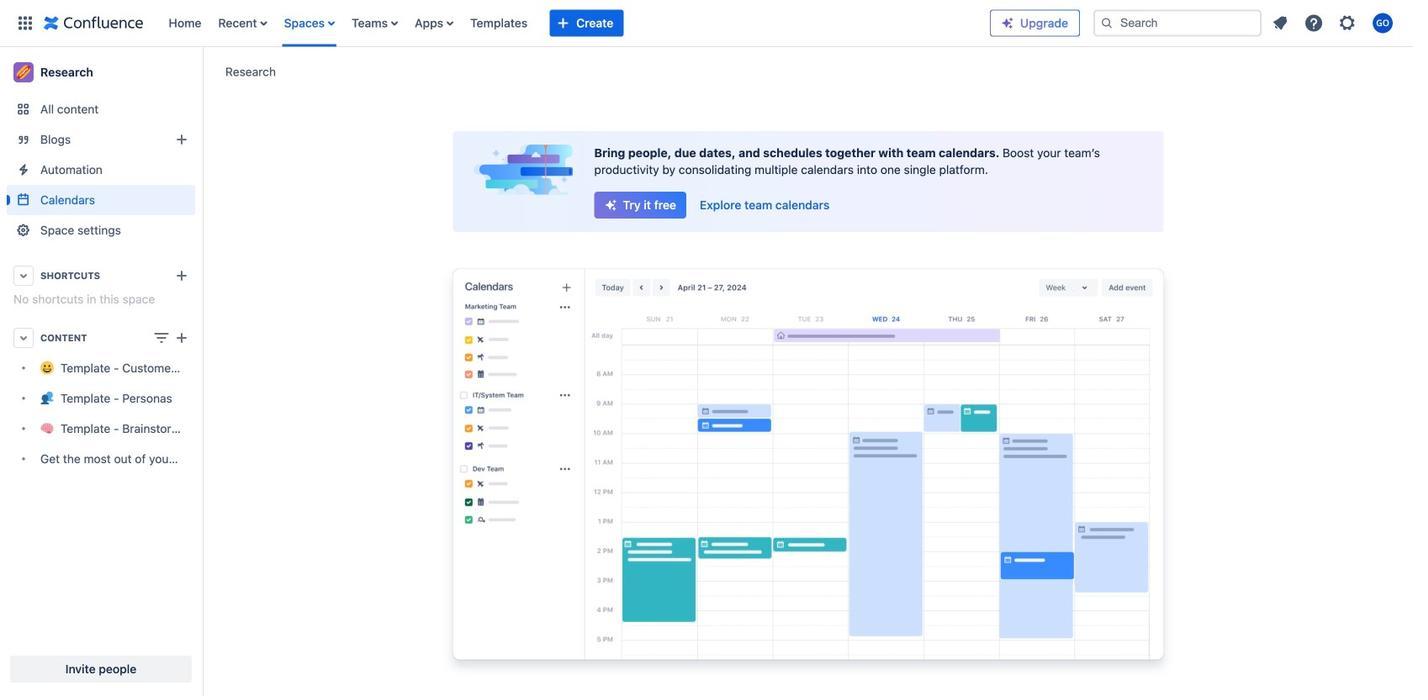 Task type: vqa. For each thing, say whether or not it's contained in the screenshot.
list related to "Appswitcher Icon"
yes



Task type: locate. For each thing, give the bounding box(es) containing it.
add shortcut image
[[172, 266, 192, 286]]

confluence image
[[44, 13, 143, 33], [44, 13, 143, 33]]

1 horizontal spatial list
[[1265, 8, 1403, 38]]

None search field
[[1094, 10, 1262, 37]]

list
[[160, 0, 990, 47], [1265, 8, 1403, 38]]

change view image
[[151, 328, 172, 348]]

group
[[594, 192, 840, 219]]

help icon image
[[1304, 13, 1324, 33]]

space element
[[0, 47, 202, 697]]

collapse sidebar image
[[183, 56, 220, 89]]

your profile and preferences image
[[1373, 13, 1393, 33]]

list for appswitcher icon
[[160, 0, 990, 47]]

0 horizontal spatial list
[[160, 0, 990, 47]]

tree
[[7, 353, 195, 474]]

global element
[[10, 0, 990, 47]]

banner
[[0, 0, 1413, 47]]

settings icon image
[[1338, 13, 1358, 33]]

tree inside 'space' element
[[7, 353, 195, 474]]

search image
[[1100, 16, 1114, 30]]



Task type: describe. For each thing, give the bounding box(es) containing it.
list for premium "icon"
[[1265, 8, 1403, 38]]

appswitcher icon image
[[15, 13, 35, 33]]

notification icon image
[[1270, 13, 1290, 33]]

team calendar image image
[[443, 266, 1174, 677]]

premium image
[[1001, 16, 1015, 30]]

create a blog image
[[172, 130, 192, 150]]

create image
[[172, 328, 192, 348]]

Search field
[[1094, 10, 1262, 37]]



